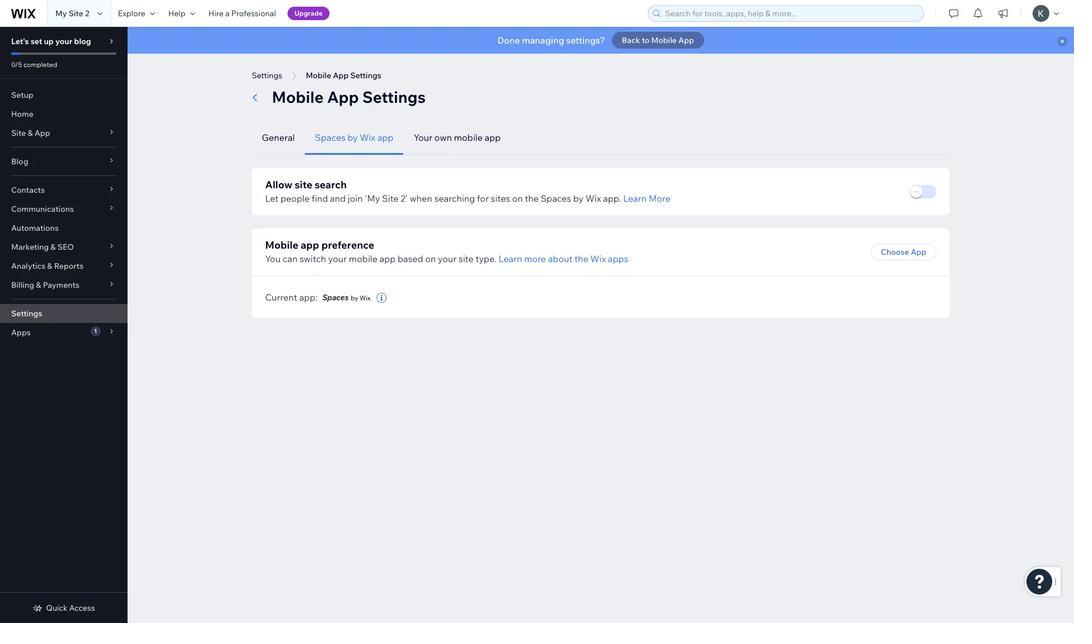 Task type: describe. For each thing, give the bounding box(es) containing it.
analytics & reports
[[11, 261, 83, 271]]

help button
[[162, 0, 202, 27]]

switch
[[300, 253, 326, 265]]

site & app button
[[0, 124, 128, 143]]

learn more about the wix apps button
[[499, 252, 629, 266]]

when
[[410, 193, 432, 204]]

upgrade
[[295, 9, 323, 17]]

professional
[[231, 8, 276, 18]]

sidebar element
[[0, 27, 128, 624]]

& for site
[[28, 128, 33, 138]]

app inside dropdown button
[[35, 128, 50, 138]]

mobile inside button
[[454, 132, 483, 143]]

apps
[[608, 253, 629, 265]]

automations link
[[0, 219, 128, 238]]

spaces inside button
[[315, 132, 346, 143]]

current app:
[[265, 292, 318, 303]]

Search for tools, apps, help & more... field
[[662, 6, 920, 21]]

setup link
[[0, 86, 128, 105]]

billing & payments
[[11, 280, 79, 290]]

allow
[[265, 178, 292, 191]]

done managing settings?
[[498, 35, 605, 46]]

wix inside button
[[360, 132, 375, 143]]

app.
[[603, 193, 621, 204]]

blog button
[[0, 152, 128, 171]]

spaces inside allow site search let people find and join 'my site 2' when searching for sites on the spaces by wix app. learn more
[[541, 193, 571, 204]]

can
[[283, 253, 298, 265]]

marketing
[[11, 242, 49, 252]]

2 horizontal spatial your
[[438, 253, 457, 265]]

settings inside the sidebar element
[[11, 309, 42, 319]]

back to mobile app
[[622, 35, 694, 45]]

let's
[[11, 36, 29, 46]]

settings?
[[566, 35, 605, 46]]

let
[[265, 193, 279, 204]]

site inside mobile app preference you can switch your mobile app based on your site type. learn more about the wix apps
[[459, 253, 474, 265]]

mobile inside mobile app settings button
[[306, 70, 331, 81]]

& for analytics
[[47, 261, 52, 271]]

learn inside allow site search let people find and join 'my site 2' when searching for sites on the spaces by wix app. learn more
[[623, 193, 647, 204]]

access
[[69, 604, 95, 614]]

site inside allow site search let people find and join 'my site 2' when searching for sites on the spaces by wix app. learn more
[[295, 178, 312, 191]]

wix inside allow site search let people find and join 'my site 2' when searching for sites on the spaces by wix app. learn more
[[586, 193, 601, 204]]

choose
[[881, 247, 909, 257]]

quick access
[[46, 604, 95, 614]]

up
[[44, 36, 54, 46]]

analytics & reports button
[[0, 257, 128, 276]]

1
[[94, 328, 97, 335]]

by inside allow site search let people find and join 'my site 2' when searching for sites on the spaces by wix app. learn more
[[573, 193, 584, 204]]

searching
[[434, 193, 475, 204]]

wix inside mobile app preference you can switch your mobile app based on your site type. learn more about the wix apps
[[590, 253, 606, 265]]

setup
[[11, 90, 33, 100]]

1 vertical spatial mobile app settings
[[272, 87, 426, 107]]

app inside done managing settings? alert
[[679, 35, 694, 45]]

home
[[11, 109, 33, 119]]

spaces by wix app
[[315, 132, 394, 143]]

automations
[[11, 223, 59, 233]]

your own mobile app button
[[404, 121, 511, 155]]

completed
[[24, 60, 57, 69]]

app left based
[[380, 253, 396, 265]]

upgrade button
[[288, 7, 329, 20]]

let's set up your blog
[[11, 36, 91, 46]]

set
[[31, 36, 42, 46]]

& for billing
[[36, 280, 41, 290]]

by inside spaces by wix app button
[[348, 132, 358, 143]]

'my
[[365, 193, 380, 204]]

current
[[265, 292, 297, 303]]

app:
[[299, 292, 318, 303]]

on inside mobile app preference you can switch your mobile app based on your site type. learn more about the wix apps
[[425, 253, 436, 265]]

mobile app settings inside button
[[306, 70, 381, 81]]

mobile app preference you can switch your mobile app based on your site type. learn more about the wix apps
[[265, 239, 629, 265]]

preference
[[322, 239, 374, 252]]

for
[[477, 193, 489, 204]]

app inside button
[[333, 70, 349, 81]]

app up switch
[[301, 239, 319, 252]]

settings button
[[246, 67, 288, 84]]

& for marketing
[[51, 242, 56, 252]]

general
[[262, 132, 295, 143]]

search
[[315, 178, 347, 191]]

find
[[312, 193, 328, 204]]

about
[[548, 253, 573, 265]]



Task type: vqa. For each thing, say whether or not it's contained in the screenshot.
Gift Card dropdown button
no



Task type: locate. For each thing, give the bounding box(es) containing it.
1 horizontal spatial on
[[512, 193, 523, 204]]

blog
[[74, 36, 91, 46]]

0 vertical spatial learn
[[623, 193, 647, 204]]

on right based
[[425, 253, 436, 265]]

1 horizontal spatial site
[[459, 253, 474, 265]]

to
[[642, 35, 650, 45]]

your
[[414, 132, 432, 143]]

seo
[[57, 242, 74, 252]]

sites
[[491, 193, 510, 204]]

1 horizontal spatial the
[[575, 253, 588, 265]]

0 vertical spatial by
[[348, 132, 358, 143]]

1 horizontal spatial by
[[573, 193, 584, 204]]

1 vertical spatial learn
[[499, 253, 522, 265]]

my site 2
[[55, 8, 89, 18]]

mobile inside mobile app preference you can switch your mobile app based on your site type. learn more about the wix apps
[[349, 253, 378, 265]]

1 vertical spatial site
[[11, 128, 26, 138]]

site inside allow site search let people find and join 'my site 2' when searching for sites on the spaces by wix app. learn more
[[382, 193, 399, 204]]

managing
[[522, 35, 564, 46]]

mobile right settings button
[[306, 70, 331, 81]]

mobile inside mobile app preference you can switch your mobile app based on your site type. learn more about the wix apps
[[265, 239, 298, 252]]

the inside allow site search let people find and join 'my site 2' when searching for sites on the spaces by wix app. learn more
[[525, 193, 539, 204]]

tab list containing general
[[252, 121, 950, 155]]

the
[[525, 193, 539, 204], [575, 253, 588, 265]]

settings inside button
[[252, 70, 282, 81]]

apps
[[11, 328, 31, 338]]

& left seo
[[51, 242, 56, 252]]

1 vertical spatial the
[[575, 253, 588, 265]]

site & app
[[11, 128, 50, 138]]

type.
[[476, 253, 497, 265]]

site
[[69, 8, 83, 18], [11, 128, 26, 138], [382, 193, 399, 204]]

site left 2 at the left of the page
[[69, 8, 83, 18]]

& right billing
[[36, 280, 41, 290]]

spaces right the sites
[[541, 193, 571, 204]]

more
[[524, 253, 546, 265]]

2 vertical spatial site
[[382, 193, 399, 204]]

app
[[377, 132, 394, 143], [485, 132, 501, 143], [301, 239, 319, 252], [380, 253, 396, 265]]

0 horizontal spatial the
[[525, 193, 539, 204]]

0 horizontal spatial learn
[[499, 253, 522, 265]]

more
[[649, 193, 671, 204]]

own
[[434, 132, 452, 143]]

0 vertical spatial spaces
[[315, 132, 346, 143]]

billing
[[11, 280, 34, 290]]

learn right type.
[[499, 253, 522, 265]]

the right the about
[[575, 253, 588, 265]]

mobile app settings button
[[300, 67, 387, 84]]

marketing & seo button
[[0, 238, 128, 257]]

1 vertical spatial spaces
[[541, 193, 571, 204]]

blog
[[11, 157, 28, 167]]

contacts button
[[0, 181, 128, 200]]

app
[[679, 35, 694, 45], [333, 70, 349, 81], [327, 87, 359, 107], [35, 128, 50, 138], [911, 247, 926, 257]]

0 vertical spatial mobile app settings
[[306, 70, 381, 81]]

done managing settings? alert
[[128, 27, 1074, 54]]

payments
[[43, 280, 79, 290]]

1 horizontal spatial your
[[328, 253, 347, 265]]

on
[[512, 193, 523, 204], [425, 253, 436, 265]]

your right up
[[55, 36, 72, 46]]

0 vertical spatial mobile
[[454, 132, 483, 143]]

1 vertical spatial mobile
[[349, 253, 378, 265]]

general button
[[252, 121, 305, 155]]

people
[[281, 193, 310, 204]]

my
[[55, 8, 67, 18]]

billing & payments button
[[0, 276, 128, 295]]

1 horizontal spatial learn
[[623, 193, 647, 204]]

1 vertical spatial site
[[459, 253, 474, 265]]

0 vertical spatial site
[[69, 8, 83, 18]]

marketing & seo
[[11, 242, 74, 252]]

a
[[225, 8, 230, 18]]

home link
[[0, 105, 128, 124]]

learn
[[623, 193, 647, 204], [499, 253, 522, 265]]

2 horizontal spatial site
[[382, 193, 399, 204]]

mobile
[[651, 35, 677, 45], [306, 70, 331, 81], [272, 87, 324, 107], [265, 239, 298, 252]]

0 vertical spatial on
[[512, 193, 523, 204]]

0 horizontal spatial on
[[425, 253, 436, 265]]

communications button
[[0, 200, 128, 219]]

0 horizontal spatial your
[[55, 36, 72, 46]]

site inside dropdown button
[[11, 128, 26, 138]]

site up people
[[295, 178, 312, 191]]

hire
[[208, 8, 224, 18]]

0 vertical spatial wix
[[360, 132, 375, 143]]

analytics
[[11, 261, 45, 271]]

your inside the sidebar element
[[55, 36, 72, 46]]

your own mobile app
[[414, 132, 501, 143]]

1 horizontal spatial spaces
[[541, 193, 571, 204]]

mobile down 'preference'
[[349, 253, 378, 265]]

your down 'preference'
[[328, 253, 347, 265]]

wix left your
[[360, 132, 375, 143]]

1 horizontal spatial site
[[69, 8, 83, 18]]

& left reports
[[47, 261, 52, 271]]

2'
[[401, 193, 408, 204]]

allow site search let people find and join 'my site 2' when searching for sites on the spaces by wix app. learn more
[[265, 178, 671, 204]]

hire a professional link
[[202, 0, 283, 27]]

wix left apps
[[590, 253, 606, 265]]

settings link
[[0, 304, 128, 323]]

mobile down settings button
[[272, 87, 324, 107]]

done
[[498, 35, 520, 46]]

0/5
[[11, 60, 22, 69]]

2 vertical spatial wix
[[590, 253, 606, 265]]

tab list
[[252, 121, 950, 155]]

1 vertical spatial by
[[573, 193, 584, 204]]

quick access button
[[33, 604, 95, 614]]

you
[[265, 253, 281, 265]]

site
[[295, 178, 312, 191], [459, 253, 474, 265]]

spaces by wix app button
[[305, 121, 404, 155]]

quick
[[46, 604, 68, 614]]

& down "home"
[[28, 128, 33, 138]]

0/5 completed
[[11, 60, 57, 69]]

on right the sites
[[512, 193, 523, 204]]

your right based
[[438, 253, 457, 265]]

contacts
[[11, 185, 45, 195]]

learn right the app.
[[623, 193, 647, 204]]

back to mobile app button
[[612, 32, 704, 49]]

settings inside button
[[350, 70, 381, 81]]

0 horizontal spatial by
[[348, 132, 358, 143]]

mobile
[[454, 132, 483, 143], [349, 253, 378, 265]]

wix
[[360, 132, 375, 143], [586, 193, 601, 204], [590, 253, 606, 265]]

choose app
[[881, 247, 926, 257]]

0 horizontal spatial spaces
[[315, 132, 346, 143]]

app right own
[[485, 132, 501, 143]]

hire a professional
[[208, 8, 276, 18]]

the right the sites
[[525, 193, 539, 204]]

join
[[348, 193, 363, 204]]

1 vertical spatial wix
[[586, 193, 601, 204]]

0 horizontal spatial site
[[295, 178, 312, 191]]

site left type.
[[459, 253, 474, 265]]

on inside allow site search let people find and join 'my site 2' when searching for sites on the spaces by wix app. learn more
[[512, 193, 523, 204]]

0 horizontal spatial mobile
[[349, 253, 378, 265]]

settings
[[252, 70, 282, 81], [350, 70, 381, 81], [362, 87, 426, 107], [11, 309, 42, 319]]

mobile up can at the top
[[265, 239, 298, 252]]

site left 2'
[[382, 193, 399, 204]]

site down "home"
[[11, 128, 26, 138]]

learn more button
[[623, 192, 671, 205]]

help
[[168, 8, 186, 18]]

wix left the app.
[[586, 193, 601, 204]]

1 vertical spatial on
[[425, 253, 436, 265]]

reports
[[54, 261, 83, 271]]

spaces up search
[[315, 132, 346, 143]]

0 vertical spatial the
[[525, 193, 539, 204]]

0 horizontal spatial site
[[11, 128, 26, 138]]

app left your
[[377, 132, 394, 143]]

explore
[[118, 8, 145, 18]]

back
[[622, 35, 640, 45]]

learn inside mobile app preference you can switch your mobile app based on your site type. learn more about the wix apps
[[499, 253, 522, 265]]

based
[[398, 253, 423, 265]]

by
[[348, 132, 358, 143], [573, 193, 584, 204]]

mobile inside back to mobile app button
[[651, 35, 677, 45]]

and
[[330, 193, 346, 204]]

communications
[[11, 204, 74, 214]]

the inside mobile app preference you can switch your mobile app based on your site type. learn more about the wix apps
[[575, 253, 588, 265]]

your
[[55, 36, 72, 46], [328, 253, 347, 265], [438, 253, 457, 265]]

1 horizontal spatial mobile
[[454, 132, 483, 143]]

mobile right own
[[454, 132, 483, 143]]

0 vertical spatial site
[[295, 178, 312, 191]]

mobile right to
[[651, 35, 677, 45]]

2
[[85, 8, 89, 18]]



